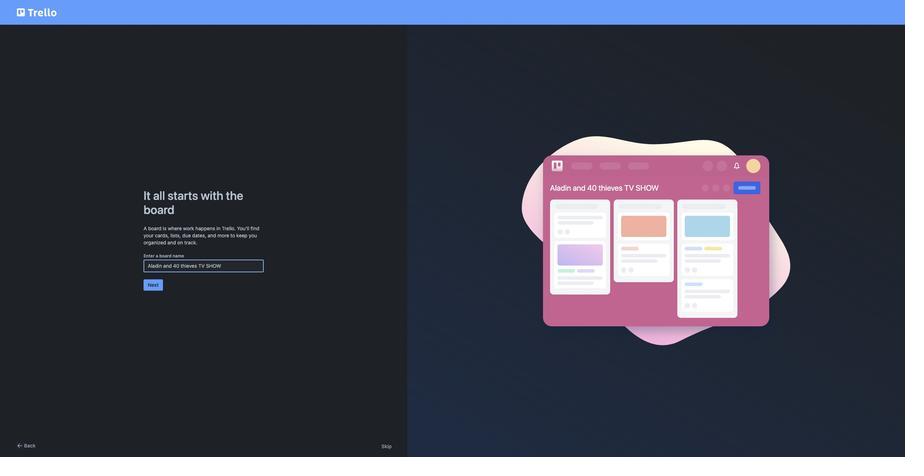 Task type: describe. For each thing, give the bounding box(es) containing it.
a
[[144, 226, 147, 232]]

it all starts with the board
[[144, 189, 243, 217]]

tv
[[625, 184, 634, 193]]

1 vertical spatial and
[[208, 233, 216, 239]]

Enter a board name text field
[[144, 260, 264, 273]]

aladin
[[550, 184, 571, 193]]

your
[[144, 233, 154, 239]]

skip
[[382, 444, 392, 450]]

board inside the it all starts with the board
[[144, 203, 175, 217]]

next button
[[144, 280, 163, 291]]

cards,
[[155, 233, 169, 239]]

is
[[163, 226, 167, 232]]

you'll
[[237, 226, 249, 232]]

back
[[24, 443, 36, 449]]

in
[[217, 226, 221, 232]]

dates,
[[192, 233, 206, 239]]

skip button
[[382, 444, 392, 451]]

trello.
[[222, 226, 236, 232]]

2 vertical spatial board
[[159, 254, 172, 259]]

name
[[173, 254, 184, 259]]

organized
[[144, 240, 166, 246]]

trello image
[[16, 4, 58, 21]]

lists,
[[170, 233, 181, 239]]

trello image
[[550, 159, 565, 173]]

0 vertical spatial and
[[573, 184, 586, 193]]

work
[[183, 226, 194, 232]]



Task type: locate. For each thing, give the bounding box(es) containing it.
thieves
[[599, 184, 623, 193]]

1 vertical spatial board
[[148, 226, 162, 232]]

2 vertical spatial and
[[168, 240, 176, 246]]

a board is where work happens in trello. you'll find your cards, lists, due dates, and more to keep you organized and on track.
[[144, 226, 260, 246]]

board
[[144, 203, 175, 217], [148, 226, 162, 232], [159, 254, 172, 259]]

aladin and 40 thieves tv show
[[550, 184, 659, 193]]

1 horizontal spatial and
[[208, 233, 216, 239]]

keep
[[237, 233, 248, 239]]

and
[[573, 184, 586, 193], [208, 233, 216, 239], [168, 240, 176, 246]]

on
[[177, 240, 183, 246]]

next
[[148, 282, 159, 288]]

with
[[201, 189, 224, 203]]

all
[[153, 189, 165, 203]]

enter
[[144, 254, 155, 259]]

find
[[251, 226, 260, 232]]

2 horizontal spatial and
[[573, 184, 586, 193]]

board up your
[[148, 226, 162, 232]]

0 vertical spatial board
[[144, 203, 175, 217]]

board up is
[[144, 203, 175, 217]]

and down lists,
[[168, 240, 176, 246]]

happens
[[196, 226, 215, 232]]

and down happens on the left of the page
[[208, 233, 216, 239]]

and left 40
[[573, 184, 586, 193]]

0 horizontal spatial and
[[168, 240, 176, 246]]

board inside a board is where work happens in trello. you'll find your cards, lists, due dates, and more to keep you organized and on track.
[[148, 226, 162, 232]]

due
[[182, 233, 191, 239]]

enter a board name
[[144, 254, 184, 259]]

track.
[[184, 240, 197, 246]]

starts
[[168, 189, 198, 203]]

back button
[[16, 442, 36, 451]]

board right "a"
[[159, 254, 172, 259]]

where
[[168, 226, 182, 232]]

more
[[218, 233, 229, 239]]

it
[[144, 189, 151, 203]]

show
[[636, 184, 659, 193]]

you
[[249, 233, 257, 239]]

40
[[588, 184, 597, 193]]

the
[[226, 189, 243, 203]]

a
[[156, 254, 158, 259]]

to
[[231, 233, 235, 239]]



Task type: vqa. For each thing, say whether or not it's contained in the screenshot.
more
yes



